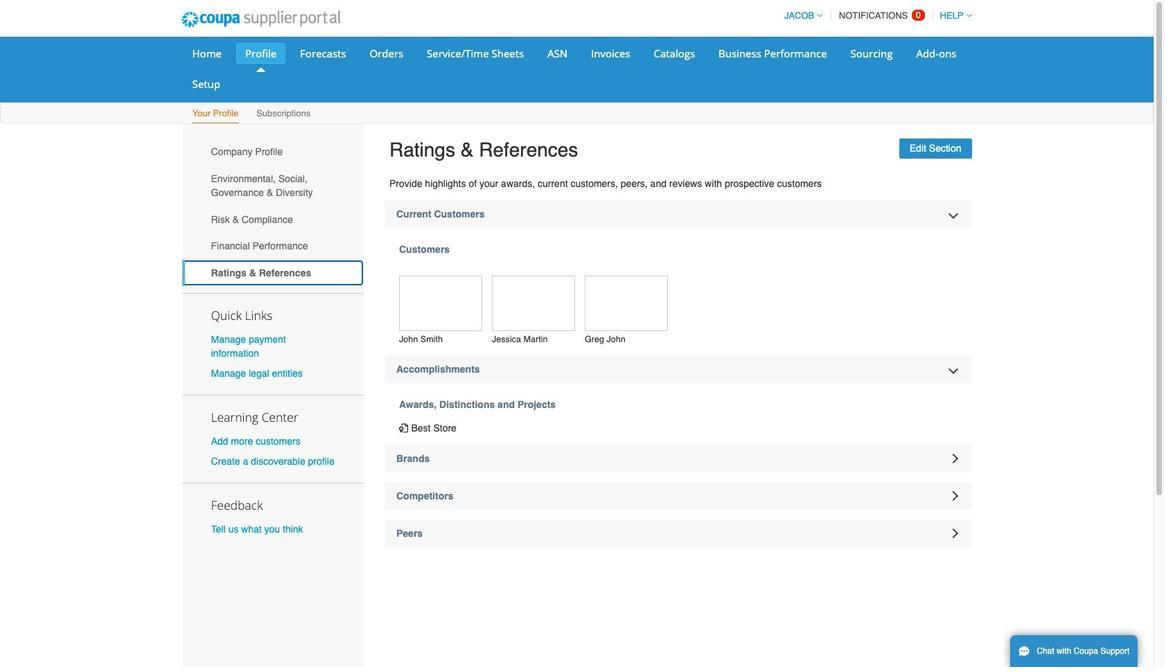 Task type: vqa. For each thing, say whether or not it's contained in the screenshot.
Once
no



Task type: describe. For each thing, give the bounding box(es) containing it.
1 heading from the top
[[385, 200, 972, 228]]

jessica martin image
[[492, 276, 575, 331]]

2 heading from the top
[[385, 356, 972, 384]]

greg john image
[[585, 276, 668, 331]]

3 heading from the top
[[385, 445, 972, 473]]

coupa supplier portal image
[[172, 2, 350, 37]]



Task type: locate. For each thing, give the bounding box(es) containing it.
john smith image
[[399, 276, 482, 331]]

4 heading from the top
[[385, 483, 972, 510]]

heading
[[385, 200, 972, 228], [385, 356, 972, 384], [385, 445, 972, 473], [385, 483, 972, 510], [385, 520, 972, 548]]

5 heading from the top
[[385, 520, 972, 548]]

navigation
[[778, 2, 972, 29]]



